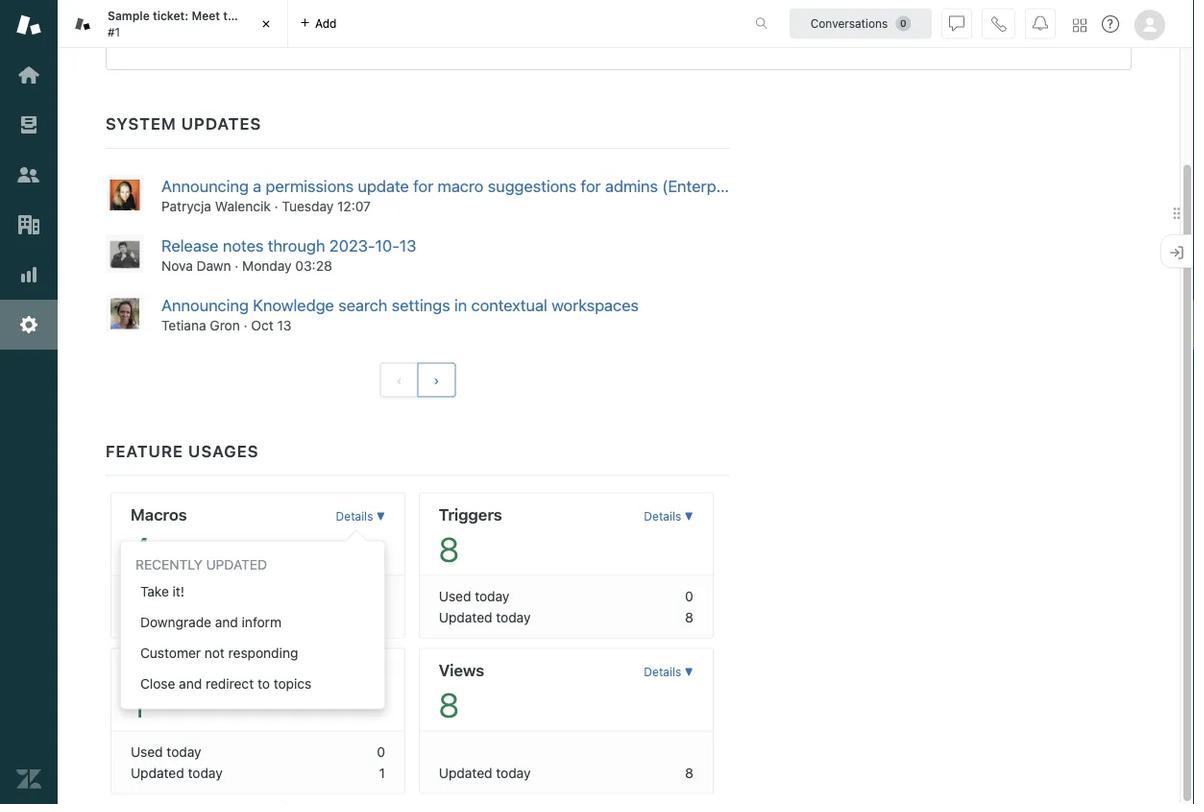 Task type: vqa. For each thing, say whether or not it's contained in the screenshot.


Task type: describe. For each thing, give the bounding box(es) containing it.
monday
[[242, 258, 292, 274]]

topics
[[274, 676, 311, 692]]

1 horizontal spatial settings
[[392, 295, 450, 315]]

monday 03:28
[[242, 258, 332, 274]]

▼ link
[[336, 654, 385, 691]]

4 inside macros 4
[[131, 529, 151, 569]]

oct 13
[[251, 317, 292, 333]]

sample
[[108, 9, 150, 23]]

take it! link
[[121, 576, 384, 607]]

automations 1
[[131, 660, 228, 725]]

contextual
[[471, 295, 547, 315]]

updated
[[206, 557, 267, 572]]

used today for 1
[[131, 744, 201, 760]]

main element
[[0, 0, 58, 804]]

add
[[315, 17, 337, 30]]

recently updated
[[135, 557, 267, 572]]

1 vertical spatial in
[[454, 295, 467, 315]]

10-
[[375, 236, 399, 255]]

it!
[[173, 583, 184, 599]]

details for views 8
[[644, 666, 681, 679]]

announcing knowledge search settings in contextual workspaces
[[161, 295, 643, 315]]

admin
[[290, 33, 329, 49]]

add button
[[288, 0, 348, 47]]

suggestions
[[488, 177, 577, 196]]

reporting image
[[16, 262, 41, 287]]

get help image
[[1102, 15, 1119, 33]]

close image
[[256, 14, 276, 34]]

1 horizontal spatial 1
[[379, 765, 385, 781]]

updated today down views 8
[[439, 765, 531, 781]]

close
[[140, 676, 175, 692]]

1 vertical spatial 13
[[277, 317, 292, 333]]

notes
[[223, 236, 264, 255]]

only)
[[747, 177, 783, 196]]

responding
[[228, 645, 298, 661]]

details for triggers 8
[[644, 510, 681, 523]]

0 horizontal spatial settings
[[199, 33, 248, 49]]

system
[[106, 114, 176, 134]]

0 for macros
[[377, 588, 385, 604]]

sample ticket: meet the ticket #1
[[108, 9, 277, 38]]

updated today for 1
[[131, 765, 223, 781]]

knowledge
[[253, 295, 334, 315]]

used today for macros
[[131, 588, 201, 604]]

announcing a permissions update for macro suggestions for admins (enterprise only)
[[161, 177, 783, 196]]

0 for 8
[[685, 588, 693, 604]]

oct
[[251, 317, 274, 333]]

› button
[[417, 363, 456, 398]]

nova
[[161, 258, 193, 274]]

downgrade and inform link
[[121, 607, 384, 638]]

details ▼ for triggers 8
[[644, 510, 693, 523]]

workspaces
[[552, 295, 639, 315]]

used for macros
[[131, 588, 163, 604]]

macro
[[438, 177, 484, 196]]

update
[[358, 177, 409, 196]]

tuesday
[[282, 199, 334, 215]]

are
[[252, 33, 272, 49]]

customer not responding
[[140, 645, 298, 661]]

updated down views 8
[[439, 765, 492, 781]]

automations
[[131, 660, 228, 680]]

2023-
[[329, 236, 375, 255]]

patrycja walencik
[[161, 199, 271, 215]]

‹ button
[[380, 363, 418, 398]]

nova dawn
[[161, 258, 231, 274]]

system updates
[[106, 114, 261, 134]]

1 inside automations 1
[[131, 685, 145, 725]]

updated for macros
[[131, 609, 184, 625]]

take it!
[[140, 583, 184, 599]]

‹
[[396, 372, 402, 388]]

1 horizontal spatial 4
[[377, 609, 385, 625]]

organizations image
[[16, 212, 41, 237]]

feature usages
[[106, 441, 259, 461]]

8 inside triggers 8
[[439, 529, 459, 569]]

2 for from the left
[[581, 177, 601, 196]]

updated today for 8
[[439, 609, 531, 625]]

1 for from the left
[[413, 177, 433, 196]]

notifications image
[[1033, 16, 1048, 31]]

release notes through 2023-10-13
[[161, 236, 416, 255]]

conversations button
[[790, 8, 932, 39]]

downgrade and inform
[[140, 614, 282, 630]]



Task type: locate. For each thing, give the bounding box(es) containing it.
get started image
[[16, 62, 41, 87]]

12:07
[[337, 199, 371, 215]]

through
[[268, 236, 325, 255]]

1 vertical spatial 4
[[377, 609, 385, 625]]

0 horizontal spatial 4
[[131, 529, 151, 569]]

1 vertical spatial 1
[[379, 765, 385, 781]]

updated down automations 1
[[131, 765, 184, 781]]

›
[[434, 372, 439, 388]]

used down triggers 8
[[439, 588, 471, 604]]

updates
[[181, 114, 261, 134]]

and for downgrade
[[215, 614, 238, 630]]

4
[[131, 529, 151, 569], [377, 609, 385, 625]]

announcing for announcing a permissions update for macro suggestions for admins (enterprise only)
[[161, 177, 249, 196]]

1 vertical spatial and
[[179, 676, 202, 692]]

button displays agent's chat status as invisible. image
[[949, 16, 965, 31]]

updated today
[[131, 609, 223, 625], [439, 609, 531, 625], [131, 765, 223, 781], [439, 765, 531, 781]]

permissions
[[266, 177, 354, 196]]

1 horizontal spatial 13
[[399, 236, 416, 255]]

updated today down automations 1
[[131, 765, 223, 781]]

0 horizontal spatial 13
[[277, 317, 292, 333]]

close and redirect to topics
[[140, 676, 311, 692]]

conversations
[[811, 17, 888, 30]]

used for 1
[[131, 744, 163, 760]]

release
[[161, 236, 219, 255]]

for left the "macro"
[[413, 177, 433, 196]]

triggers 8
[[439, 505, 502, 569]]

updated for 8
[[439, 609, 492, 625]]

in right are at the top of page
[[275, 33, 286, 49]]

gron
[[210, 317, 240, 333]]

announcing for announcing knowledge search settings in contextual workspaces
[[161, 295, 249, 315]]

0 vertical spatial announcing
[[161, 177, 249, 196]]

used today
[[131, 588, 201, 604], [439, 588, 510, 604], [131, 744, 201, 760]]

tab containing sample ticket: meet the ticket
[[58, 0, 288, 48]]

1 announcing from the top
[[161, 177, 249, 196]]

8 inside views 8
[[439, 685, 459, 725]]

0 vertical spatial 1
[[131, 685, 145, 725]]

zendesk support image
[[16, 12, 41, 37]]

1
[[131, 685, 145, 725], [379, 765, 385, 781]]

details ▼ for views 8
[[644, 666, 693, 679]]

feature
[[106, 441, 183, 461]]

in left contextual
[[454, 295, 467, 315]]

0 horizontal spatial for
[[413, 177, 433, 196]]

2 announcing from the top
[[161, 295, 249, 315]]

to
[[257, 676, 270, 692]]

1 horizontal spatial for
[[581, 177, 601, 196]]

13 right oct
[[277, 317, 292, 333]]

in
[[275, 33, 286, 49], [454, 295, 467, 315]]

macros 4
[[131, 505, 187, 569]]

support
[[145, 33, 195, 49]]

tuesday 12:07
[[282, 199, 371, 215]]

0 vertical spatial settings
[[199, 33, 248, 49]]

admin image
[[16, 312, 41, 337]]

views
[[439, 660, 484, 680]]

8
[[439, 529, 459, 569], [685, 609, 693, 625], [439, 685, 459, 725], [685, 765, 693, 781]]

updated for 1
[[131, 765, 184, 781]]

redirect
[[206, 676, 254, 692]]

used left it!
[[131, 588, 163, 604]]

0 for 1
[[377, 744, 385, 760]]

recently
[[135, 557, 202, 572]]

admins
[[605, 177, 658, 196]]

tab
[[58, 0, 288, 48]]

meet
[[192, 9, 220, 23]]

macros
[[131, 505, 187, 524]]

the
[[223, 9, 242, 23]]

patrycja
[[161, 199, 211, 215]]

#1
[[108, 25, 120, 38]]

ticket
[[245, 9, 277, 23]]

1 horizontal spatial and
[[215, 614, 238, 630]]

tabs tab list
[[58, 0, 735, 48]]

(enterprise
[[662, 177, 743, 196]]

walencik
[[215, 199, 271, 215]]

views 8
[[439, 660, 484, 725]]

13 right 2023-
[[399, 236, 416, 255]]

used down automations 1
[[131, 744, 163, 760]]

inform
[[242, 614, 282, 630]]

customers image
[[16, 162, 41, 187]]

tetiana gron
[[161, 317, 240, 333]]

used today for 8
[[439, 588, 510, 604]]

updated today for macros
[[131, 609, 223, 625]]

used
[[131, 588, 163, 604], [439, 588, 471, 604], [131, 744, 163, 760]]

tetiana
[[161, 317, 206, 333]]

settings right 'search'
[[392, 295, 450, 315]]

1 vertical spatial settings
[[392, 295, 450, 315]]

updated today down it!
[[131, 609, 223, 625]]

announcing up tetiana gron
[[161, 295, 249, 315]]

for
[[413, 177, 433, 196], [581, 177, 601, 196]]

customer
[[140, 645, 201, 661]]

03:28
[[295, 258, 332, 274]]

settings down the
[[199, 33, 248, 49]]

customer not responding link
[[121, 638, 384, 669]]

for left admins
[[581, 177, 601, 196]]

center.
[[332, 33, 377, 49]]

and for close
[[179, 676, 202, 692]]

details
[[336, 510, 373, 523], [644, 510, 681, 523], [644, 666, 681, 679]]

a
[[253, 177, 261, 196]]

0 vertical spatial 13
[[399, 236, 416, 255]]

used today down triggers 8
[[439, 588, 510, 604]]

0 horizontal spatial and
[[179, 676, 202, 692]]

today
[[167, 588, 201, 604], [475, 588, 510, 604], [188, 609, 223, 625], [496, 609, 531, 625], [167, 744, 201, 760], [188, 765, 223, 781], [496, 765, 531, 781]]

search
[[338, 295, 387, 315]]

and right close
[[179, 676, 202, 692]]

updated
[[131, 609, 184, 625], [439, 609, 492, 625], [131, 765, 184, 781], [439, 765, 492, 781]]

updated today up the 'views' on the left bottom of the page
[[439, 609, 531, 625]]

0 horizontal spatial in
[[275, 33, 286, 49]]

usages
[[188, 441, 259, 461]]

0 vertical spatial 4
[[131, 529, 151, 569]]

1 vertical spatial announcing
[[161, 295, 249, 315]]

▼
[[376, 510, 385, 523], [685, 510, 693, 523], [376, 666, 385, 679], [685, 666, 693, 679]]

downgrade
[[140, 614, 211, 630]]

0 vertical spatial and
[[215, 614, 238, 630]]

zendesk products image
[[1073, 19, 1087, 32]]

support settings are in admin center.
[[145, 33, 377, 49]]

updated down take
[[131, 609, 184, 625]]

used for 8
[[439, 588, 471, 604]]

views image
[[16, 112, 41, 137]]

and
[[215, 614, 238, 630], [179, 676, 202, 692]]

announcing up patrycja walencik
[[161, 177, 249, 196]]

close and redirect to topics link
[[121, 669, 384, 699]]

not
[[204, 645, 225, 661]]

0
[[377, 588, 385, 604], [685, 588, 693, 604], [377, 744, 385, 760]]

0 horizontal spatial 1
[[131, 685, 145, 725]]

details ▼
[[336, 510, 385, 523], [644, 510, 693, 523], [644, 666, 693, 679]]

updated up the 'views' on the left bottom of the page
[[439, 609, 492, 625]]

and up customer not responding
[[215, 614, 238, 630]]

take
[[140, 583, 169, 599]]

4 down 'macros'
[[131, 529, 151, 569]]

dawn
[[197, 258, 231, 274]]

ticket:
[[153, 9, 189, 23]]

used today down automations 1
[[131, 744, 201, 760]]

zendesk image
[[16, 767, 41, 792]]

triggers
[[439, 505, 502, 524]]

0 vertical spatial in
[[275, 33, 286, 49]]

used today up downgrade
[[131, 588, 201, 604]]

1 horizontal spatial in
[[454, 295, 467, 315]]

4 up ▼ link
[[377, 609, 385, 625]]



